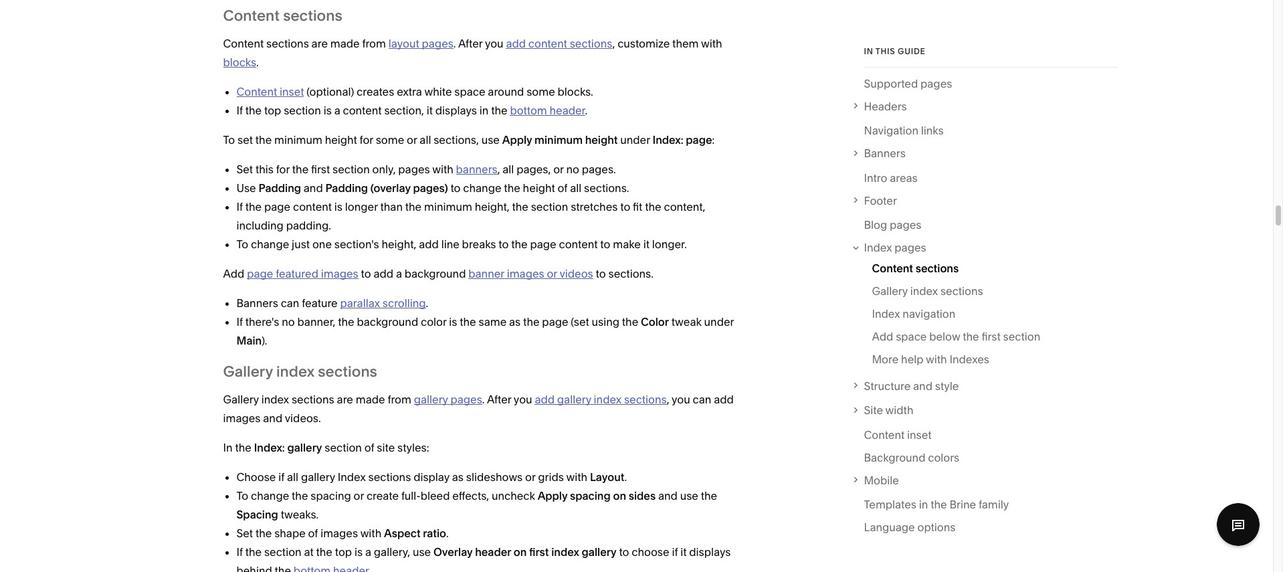 Task type: describe. For each thing, give the bounding box(es) containing it.
index for index pages
[[864, 241, 892, 255]]

sides
[[629, 489, 656, 502]]

in inside content inset (optional) creates extra white space around some blocks. if the top section is a content section, it displays in the bottom header .
[[480, 103, 489, 117]]

section left only,
[[333, 162, 370, 176]]

shape
[[274, 526, 306, 540]]

0 vertical spatial gallery
[[872, 284, 908, 298]]

to right breaks
[[499, 237, 509, 251]]

1 horizontal spatial gallery index sections
[[872, 284, 984, 298]]

templates in the brine family
[[864, 498, 1009, 512]]

0 vertical spatial under
[[621, 133, 650, 146]]

after inside content sections are made from layout pages . after you add content sections , customize them with blocks .
[[458, 36, 483, 50]]

or left videos
[[547, 267, 557, 280]]

in the index: gallery section of site styles:
[[223, 441, 429, 454]]

0 vertical spatial change
[[463, 181, 502, 194]]

are inside content sections are made from layout pages . after you add content sections , customize them with blocks .
[[312, 36, 328, 50]]

(overlay
[[371, 181, 411, 194]]

1 vertical spatial are
[[337, 393, 353, 406]]

background
[[864, 451, 926, 464]]

sections inside gallery index sections link
[[941, 284, 984, 298]]

1 vertical spatial of
[[365, 441, 374, 454]]

1 horizontal spatial from
[[388, 393, 412, 406]]

gallery index sections link
[[872, 282, 984, 304]]

headers button
[[850, 97, 1118, 116]]

templates
[[864, 498, 917, 512]]

all up stretches
[[570, 181, 582, 194]]

pages.
[[582, 162, 616, 176]]

1 vertical spatial made
[[356, 393, 385, 406]]

navigation
[[864, 124, 919, 137]]

1 vertical spatial a
[[396, 267, 402, 280]]

1 vertical spatial index:
[[254, 441, 285, 454]]

fit
[[633, 200, 643, 213]]

minimum inside set this for the first section only, pages with banners , all pages, or no pages. use padding and padding (overlay pages) to change the height of all sections. if the page content is longer than the minimum height, the section stretches to fit the content, including padding. to change just one section's height, add line breaks to the page content to make it longer.
[[424, 200, 472, 213]]

same
[[479, 315, 507, 328]]

content inset (optional) creates extra white space around some blocks. if the top section is a content section, it displays in the bottom header .
[[237, 85, 593, 117]]

images right banner
[[507, 267, 545, 280]]

creates
[[357, 85, 394, 98]]

index for index navigation
[[872, 307, 900, 321]]

to right videos
[[596, 267, 606, 280]]

1 spacing from the left
[[311, 489, 351, 502]]

language options
[[864, 521, 956, 534]]

add inside set this for the first section only, pages with banners , all pages, or no pages. use padding and padding (overlay pages) to change the height of all sections. if the page content is longer than the minimum height, the section stretches to fit the content, including padding. to change just one section's height, add line breaks to the page content to make it longer.
[[419, 237, 439, 251]]

banners
[[456, 162, 498, 176]]

add page featured images to add a background banner images or videos to sections.
[[223, 267, 654, 280]]

breaks
[[462, 237, 496, 251]]

indexes
[[950, 353, 990, 366]]

bleed
[[421, 489, 450, 502]]

more help with indexes
[[872, 353, 990, 366]]

background colors link
[[864, 448, 960, 471]]

sections,
[[434, 133, 479, 146]]

as inside banners can feature parallax scrolling . if there's no banner, the background color is the same as the page (set using the color tweak under main ).
[[509, 315, 521, 328]]

site width button
[[850, 401, 1118, 420]]

section up "structure and style" link
[[1004, 330, 1041, 343]]

is left gallery,
[[355, 545, 363, 558]]

images down section's
[[321, 267, 358, 280]]

intro
[[864, 171, 888, 185]]

index pages link
[[864, 239, 1118, 257]]

set inside 'choose if all gallery index sections display as slideshows or grids with layout . to change the spacing or create full-bleed effects, uncheck apply spacing on sides and use the spacing tweaks. set the shape of images with aspect ratio .'
[[237, 526, 253, 540]]

navigation
[[903, 307, 956, 321]]

this for set
[[256, 162, 274, 176]]

site
[[864, 404, 883, 417]]

create
[[367, 489, 399, 502]]

and inside set this for the first section only, pages with banners , all pages, or no pages. use padding and padding (overlay pages) to change the height of all sections. if the page content is longer than the minimum height, the section stretches to fit the content, including padding. to change just one section's height, add line breaks to the page content to make it longer.
[[304, 181, 323, 194]]

1 vertical spatial on
[[514, 545, 527, 558]]

inset for content inset
[[907, 428, 932, 442]]

layout pages link
[[389, 36, 454, 50]]

2 spacing from the left
[[570, 489, 611, 502]]

family
[[979, 498, 1009, 512]]

bottom
[[510, 103, 547, 117]]

to up parallax
[[361, 267, 371, 280]]

index pages
[[864, 241, 927, 255]]

2 vertical spatial gallery
[[223, 393, 259, 406]]

style
[[935, 379, 959, 393]]

for inside set this for the first section only, pages with banners , all pages, or no pages. use padding and padding (overlay pages) to change the height of all sections. if the page content is longer than the minimum height, the section stretches to fit the content, including padding. to change just one section's height, add line breaks to the page content to make it longer.
[[276, 162, 290, 176]]

with inside set this for the first section only, pages with banners , all pages, or no pages. use padding and padding (overlay pages) to change the height of all sections. if the page content is longer than the minimum height, the section stretches to fit the content, including padding. to change just one section's height, add line breaks to the page content to make it longer.
[[432, 162, 454, 176]]

pages inside set this for the first section only, pages with banners , all pages, or no pages. use padding and padding (overlay pages) to change the height of all sections. if the page content is longer than the minimum height, the section stretches to fit the content, including padding. to change just one section's height, add line breaks to the page content to make it longer.
[[398, 162, 430, 176]]

videos.
[[285, 411, 321, 425]]

first for for
[[311, 162, 330, 176]]

images inside ', you can add images and videos.'
[[223, 411, 261, 425]]

or down section,
[[407, 133, 417, 146]]

banner,
[[298, 315, 336, 328]]

made inside content sections are made from layout pages . after you add content sections , customize them with blocks .
[[330, 36, 360, 50]]

2 horizontal spatial minimum
[[535, 133, 583, 146]]

2 horizontal spatial height
[[585, 133, 618, 146]]

or left create
[[354, 489, 364, 502]]

all left pages,
[[503, 162, 514, 176]]

0 horizontal spatial use
[[413, 545, 431, 558]]

index navigation
[[872, 307, 956, 321]]

gallery index sections are made from gallery pages . after you add gallery index sections
[[223, 393, 667, 406]]

0 vertical spatial to
[[223, 133, 235, 146]]

to choose if it displays behind the
[[237, 545, 731, 572]]

pages inside content sections are made from layout pages . after you add content sections , customize them with blocks .
[[422, 36, 454, 50]]

0 horizontal spatial height
[[325, 133, 357, 146]]

structure
[[864, 379, 911, 393]]

1 horizontal spatial first
[[529, 545, 549, 558]]

all left sections,
[[420, 133, 431, 146]]

top inside content inset (optional) creates extra white space around some blocks. if the top section is a content section, it displays in the bottom header .
[[264, 103, 281, 117]]

grids
[[538, 470, 564, 484]]

add inside content sections are made from layout pages . after you add content sections , customize them with blocks .
[[506, 36, 526, 50]]

1 horizontal spatial height,
[[475, 200, 510, 213]]

, inside set this for the first section only, pages with banners , all pages, or no pages. use padding and padding (overlay pages) to change the height of all sections. if the page content is longer than the minimum height, the section stretches to fit the content, including padding. to change just one section's height, add line breaks to the page content to make it longer.
[[498, 162, 500, 176]]

ratio
[[423, 526, 446, 540]]

customize
[[618, 36, 670, 50]]

there's
[[245, 315, 279, 328]]

headers
[[864, 100, 907, 113]]

1 vertical spatial content sections
[[872, 262, 959, 275]]

content up videos
[[559, 237, 598, 251]]

effects,
[[453, 489, 489, 502]]

banners link
[[456, 162, 498, 176]]

content inside content sections are made from layout pages . after you add content sections , customize them with blocks .
[[529, 36, 567, 50]]

0 horizontal spatial minimum
[[274, 133, 322, 146]]

make
[[613, 237, 641, 251]]

displays inside the to choose if it displays behind the
[[690, 545, 731, 558]]

line
[[441, 237, 460, 251]]

1 horizontal spatial after
[[487, 393, 512, 406]]

banners for banners
[[864, 147, 906, 160]]

index navigation link
[[872, 304, 956, 327]]

is inside content inset (optional) creates extra white space around some blocks. if the top section is a content section, it displays in the bottom header .
[[324, 103, 332, 117]]

including
[[237, 219, 284, 232]]

0 vertical spatial background
[[405, 267, 466, 280]]

tweak
[[672, 315, 702, 328]]

images inside 'choose if all gallery index sections display as slideshows or grids with layout . to change the spacing or create full-bleed effects, uncheck apply spacing on sides and use the spacing tweaks. set the shape of images with aspect ratio .'
[[321, 526, 358, 540]]

site width
[[864, 404, 914, 417]]

, inside content sections are made from layout pages . after you add content sections , customize them with blocks .
[[613, 36, 615, 50]]

. inside banners can feature parallax scrolling . if there's no banner, the background color is the same as the page (set using the color tweak under main ).
[[426, 296, 428, 310]]

add content sections link
[[506, 36, 613, 50]]

with right the help
[[926, 353, 947, 366]]

footer button
[[850, 191, 1118, 210]]

under inside banners can feature parallax scrolling . if there's no banner, the background color is the same as the page (set using the color tweak under main ).
[[704, 315, 734, 328]]

using
[[592, 315, 620, 328]]

color
[[421, 315, 447, 328]]

or left grids at the left bottom
[[525, 470, 536, 484]]

to right pages)
[[451, 181, 461, 194]]

height inside set this for the first section only, pages with banners , all pages, or no pages. use padding and padding (overlay pages) to change the height of all sections. if the page content is longer than the minimum height, the section stretches to fit the content, including padding. to change just one section's height, add line breaks to the page content to make it longer.
[[523, 181, 555, 194]]

0 horizontal spatial header
[[475, 545, 511, 558]]

language
[[864, 521, 915, 534]]

in for in this guide
[[864, 46, 874, 56]]

options
[[918, 521, 956, 534]]

space inside add space below the first section link
[[896, 330, 927, 343]]

0 vertical spatial content inset link
[[237, 85, 304, 98]]

parallax scrolling link
[[340, 296, 426, 310]]

structure and style link
[[864, 377, 1118, 395]]

to set the minimum height for some or all sections, use apply minimum height under index: page :
[[223, 133, 715, 146]]

extra
[[397, 85, 422, 98]]

guide
[[898, 46, 926, 56]]

templates in the brine family link
[[864, 496, 1009, 518]]

content inside content inset (optional) creates extra white space around some blocks. if the top section is a content section, it displays in the bottom header .
[[343, 103, 382, 117]]

aspect
[[384, 526, 421, 540]]

more help with indexes link
[[872, 350, 990, 373]]

footer
[[864, 194, 897, 207]]

of inside set this for the first section only, pages with banners , all pages, or no pages. use padding and padding (overlay pages) to change the height of all sections. if the page content is longer than the minimum height, the section stretches to fit the content, including padding. to change just one section's height, add line breaks to the page content to make it longer.
[[558, 181, 568, 194]]

color
[[641, 315, 669, 328]]

banner images or videos link
[[469, 267, 593, 280]]

0 vertical spatial use
[[482, 133, 500, 146]]

blog pages
[[864, 218, 922, 232]]

0 horizontal spatial content sections
[[223, 6, 342, 24]]

some inside content inset (optional) creates extra white space around some blocks. if the top section is a content section, it displays in the bottom header .
[[527, 85, 555, 98]]

gallery pages link
[[414, 393, 482, 406]]

behind
[[237, 564, 272, 572]]

with up gallery,
[[360, 526, 382, 540]]

background colors
[[864, 451, 960, 464]]

1 padding from the left
[[259, 181, 301, 194]]

1 vertical spatial gallery
[[223, 362, 273, 380]]

longer.
[[652, 237, 687, 251]]

section left site
[[325, 441, 362, 454]]

add for add space below the first section
[[872, 330, 894, 343]]

0 vertical spatial apply
[[502, 133, 532, 146]]

if the section at the top is a gallery, use overlay header on first index gallery
[[237, 545, 617, 558]]

to inside set this for the first section only, pages with banners , all pages, or no pages. use padding and padding (overlay pages) to change the height of all sections. if the page content is longer than the minimum height, the section stretches to fit the content, including padding. to change just one section's height, add line breaks to the page content to make it longer.
[[237, 237, 248, 251]]

content up padding.
[[293, 200, 332, 213]]

2 padding from the left
[[326, 181, 368, 194]]

2 vertical spatial a
[[365, 545, 371, 558]]

them
[[673, 36, 699, 50]]

just
[[292, 237, 310, 251]]

you inside content sections are made from layout pages . after you add content sections , customize them with blocks .
[[485, 36, 504, 50]]

structure and style button
[[850, 377, 1118, 395]]

layout
[[590, 470, 625, 484]]

if inside set this for the first section only, pages with banners , all pages, or no pages. use padding and padding (overlay pages) to change the height of all sections. if the page content is longer than the minimum height, the section stretches to fit the content, including padding. to change just one section's height, add line breaks to the page content to make it longer.
[[237, 200, 243, 213]]



Task type: locate. For each thing, give the bounding box(es) containing it.
content sections
[[223, 6, 342, 24], [872, 262, 959, 275]]

0 vertical spatial header
[[550, 103, 585, 117]]

1 set from the top
[[237, 162, 253, 176]]

2 horizontal spatial first
[[982, 330, 1001, 343]]

for up only,
[[360, 133, 373, 146]]

1 vertical spatial change
[[251, 237, 289, 251]]

1 horizontal spatial in
[[919, 498, 928, 512]]

banners inside dropdown button
[[864, 147, 906, 160]]

this for in
[[876, 46, 896, 56]]

1 vertical spatial apply
[[538, 489, 568, 502]]

0 vertical spatial after
[[458, 36, 483, 50]]

main
[[237, 334, 262, 347]]

you
[[485, 36, 504, 50], [514, 393, 532, 406], [672, 393, 690, 406]]

content sections link
[[872, 259, 959, 282]]

banners inside banners can feature parallax scrolling . if there's no banner, the background color is the same as the page (set using the color tweak under main ).
[[237, 296, 278, 310]]

footer link
[[864, 191, 1118, 210]]

0 vertical spatial in
[[480, 103, 489, 117]]

0 horizontal spatial inset
[[280, 85, 304, 98]]

set down spacing
[[237, 526, 253, 540]]

index down in the index: gallery section of site styles:
[[338, 470, 366, 484]]

0 vertical spatial displays
[[436, 103, 477, 117]]

index down blog
[[864, 241, 892, 255]]

are up in the index: gallery section of site styles:
[[337, 393, 353, 406]]

section down (optional)
[[284, 103, 321, 117]]

(optional)
[[307, 85, 354, 98]]

below
[[930, 330, 961, 343]]

0 horizontal spatial height,
[[382, 237, 417, 251]]

1 horizontal spatial content sections
[[872, 262, 959, 275]]

in up options
[[919, 498, 928, 512]]

gallery inside 'choose if all gallery index sections display as slideshows or grids with layout . to change the spacing or create full-bleed effects, uncheck apply spacing on sides and use the spacing tweaks. set the shape of images with aspect ratio .'
[[301, 470, 335, 484]]

content inset link up background at right
[[864, 426, 932, 448]]

height, up breaks
[[475, 200, 510, 213]]

4 if from the top
[[237, 545, 243, 558]]

2 horizontal spatial ,
[[667, 393, 670, 406]]

with inside content sections are made from layout pages . after you add content sections , customize them with blocks .
[[701, 36, 722, 50]]

1 vertical spatial inset
[[907, 428, 932, 442]]

displays down white
[[436, 103, 477, 117]]

section inside content inset (optional) creates extra white space around some blocks. if the top section is a content section, it displays in the bottom header .
[[284, 103, 321, 117]]

from inside content sections are made from layout pages . after you add content sections , customize them with blocks .
[[362, 36, 386, 50]]

2 set from the top
[[237, 526, 253, 540]]

0 vertical spatial for
[[360, 133, 373, 146]]

header inside content inset (optional) creates extra white space around some blocks. if the top section is a content section, it displays in the bottom header .
[[550, 103, 585, 117]]

for up including
[[276, 162, 290, 176]]

gallery,
[[374, 545, 410, 558]]

links
[[921, 124, 944, 137]]

from
[[362, 36, 386, 50], [388, 393, 412, 406]]

sections. inside set this for the first section only, pages with banners , all pages, or no pages. use padding and padding (overlay pages) to change the height of all sections. if the page content is longer than the minimum height, the section stretches to fit the content, including padding. to change just one section's height, add line breaks to the page content to make it longer.
[[584, 181, 629, 194]]

1 horizontal spatial in
[[864, 46, 874, 56]]

spacing down layout
[[570, 489, 611, 502]]

. inside content inset (optional) creates extra white space around some blocks. if the top section is a content section, it displays in the bottom header .
[[585, 103, 588, 117]]

top
[[264, 103, 281, 117], [335, 545, 352, 558]]

2 vertical spatial to
[[237, 489, 248, 502]]

index inside index navigation link
[[872, 307, 900, 321]]

a inside content inset (optional) creates extra white space around some blocks. if the top section is a content section, it displays in the bottom header .
[[334, 103, 340, 117]]

a up scrolling
[[396, 267, 402, 280]]

displays inside content inset (optional) creates extra white space around some blocks. if the top section is a content section, it displays in the bottom header .
[[436, 103, 477, 117]]

0 vertical spatial index
[[864, 241, 892, 255]]

0 vertical spatial banners
[[864, 147, 906, 160]]

pages inside "dropdown button"
[[895, 241, 927, 255]]

change up spacing
[[251, 489, 289, 502]]

featured
[[276, 267, 319, 280]]

(set
[[571, 315, 589, 328]]

2 if from the top
[[237, 200, 243, 213]]

0 horizontal spatial you
[[485, 36, 504, 50]]

mobile button
[[850, 471, 1118, 490]]

index
[[864, 241, 892, 255], [872, 307, 900, 321], [338, 470, 366, 484]]

no inside banners can feature parallax scrolling . if there's no banner, the background color is the same as the page (set using the color tweak under main ).
[[282, 315, 295, 328]]

1 vertical spatial sections.
[[609, 267, 654, 280]]

add gallery index sections link
[[535, 393, 667, 406]]

it
[[427, 103, 433, 117], [644, 237, 650, 251], [681, 545, 687, 558]]

1 vertical spatial height,
[[382, 237, 417, 251]]

page inside banners can feature parallax scrolling . if there's no banner, the background color is the same as the page (set using the color tweak under main ).
[[542, 315, 569, 328]]

add up more
[[872, 330, 894, 343]]

images right shape
[[321, 526, 358, 540]]

0 vertical spatial content sections
[[223, 6, 342, 24]]

add inside ', you can add images and videos.'
[[714, 393, 734, 406]]

height up pages.
[[585, 133, 618, 146]]

gallery
[[414, 393, 448, 406], [557, 393, 591, 406], [287, 441, 322, 454], [301, 470, 335, 484], [582, 545, 617, 558]]

blocks.
[[558, 85, 593, 98]]

content sections up blocks 'link'
[[223, 6, 342, 24]]

2 horizontal spatial a
[[396, 267, 402, 280]]

content inside content sections are made from layout pages . after you add content sections , customize them with blocks .
[[223, 36, 264, 50]]

content up blocks.
[[529, 36, 567, 50]]

0 horizontal spatial add
[[223, 267, 244, 280]]

apply down bottom
[[502, 133, 532, 146]]

0 horizontal spatial are
[[312, 36, 328, 50]]

index: up choose
[[254, 441, 285, 454]]

change inside 'choose if all gallery index sections display as slideshows or grids with layout . to change the spacing or create full-bleed effects, uncheck apply spacing on sides and use the spacing tweaks. set the shape of images with aspect ratio .'
[[251, 489, 289, 502]]

use right sides
[[680, 489, 699, 502]]

0 vertical spatial from
[[362, 36, 386, 50]]

1 horizontal spatial minimum
[[424, 200, 472, 213]]

to down choose
[[237, 489, 248, 502]]

in
[[864, 46, 874, 56], [223, 441, 233, 454]]

0 vertical spatial index:
[[653, 133, 684, 146]]

inset left (optional)
[[280, 85, 304, 98]]

it down white
[[427, 103, 433, 117]]

1 vertical spatial displays
[[690, 545, 731, 558]]

at
[[304, 545, 314, 558]]

height down pages,
[[523, 181, 555, 194]]

navigation links link
[[864, 121, 944, 144]]

first down uncheck
[[529, 545, 549, 558]]

.
[[454, 36, 456, 50], [256, 55, 259, 69], [585, 103, 588, 117], [426, 296, 428, 310], [482, 393, 485, 406], [625, 470, 627, 484], [446, 526, 449, 540]]

and up padding.
[[304, 181, 323, 194]]

1 vertical spatial add
[[872, 330, 894, 343]]

1 horizontal spatial this
[[876, 46, 896, 56]]

minimum down the bottom header link
[[535, 133, 583, 146]]

if inside banners can feature parallax scrolling . if there's no banner, the background color is the same as the page (set using the color tweak under main ).
[[237, 315, 243, 328]]

all right choose
[[287, 470, 299, 484]]

stretches
[[571, 200, 618, 213]]

is right color
[[449, 315, 457, 328]]

it inside the to choose if it displays behind the
[[681, 545, 687, 558]]

navigation links
[[864, 124, 944, 137]]

or inside set this for the first section only, pages with banners , all pages, or no pages. use padding and padding (overlay pages) to change the height of all sections. if the page content is longer than the minimum height, the section stretches to fit the content, including padding. to change just one section's height, add line breaks to the page content to make it longer.
[[554, 162, 564, 176]]

1 vertical spatial under
[[704, 315, 734, 328]]

more
[[872, 353, 899, 366]]

banners for banners can feature parallax scrolling . if there's no banner, the background color is the same as the page (set using the color tweak under main ).
[[237, 296, 278, 310]]

content inset
[[864, 428, 932, 442]]

1 vertical spatial some
[[376, 133, 404, 146]]

is inside banners can feature parallax scrolling . if there's no banner, the background color is the same as the page (set using the color tweak under main ).
[[449, 315, 457, 328]]

some up only,
[[376, 133, 404, 146]]

longer
[[345, 200, 378, 213]]

to inside the to choose if it displays behind the
[[619, 545, 629, 558]]

2 vertical spatial change
[[251, 489, 289, 502]]

in
[[480, 103, 489, 117], [919, 498, 928, 512]]

with right them
[[701, 36, 722, 50]]

with
[[701, 36, 722, 50], [432, 162, 454, 176], [926, 353, 947, 366], [567, 470, 588, 484], [360, 526, 382, 540]]

0 vertical spatial a
[[334, 103, 340, 117]]

after
[[458, 36, 483, 50], [487, 393, 512, 406]]

1 vertical spatial it
[[644, 237, 650, 251]]

header right overlay
[[475, 545, 511, 558]]

1 horizontal spatial apply
[[538, 489, 568, 502]]

1 horizontal spatial padding
[[326, 181, 368, 194]]

0 vertical spatial of
[[558, 181, 568, 194]]

1 horizontal spatial a
[[365, 545, 371, 558]]

and left videos.
[[263, 411, 283, 425]]

if up main
[[237, 315, 243, 328]]

this left guide
[[876, 46, 896, 56]]

padding up longer
[[326, 181, 368, 194]]

content inside content inset (optional) creates extra white space around some blocks. if the top section is a content section, it displays in the bottom header .
[[237, 85, 277, 98]]

can inside banners can feature parallax scrolling . if there's no banner, the background color is the same as the page (set using the color tweak under main ).
[[281, 296, 299, 310]]

displays right choose
[[690, 545, 731, 558]]

space inside content inset (optional) creates extra white space around some blocks. if the top section is a content section, it displays in the bottom header .
[[455, 85, 486, 98]]

0 vertical spatial height,
[[475, 200, 510, 213]]

section down shape
[[264, 545, 302, 558]]

and inside 'choose if all gallery index sections display as slideshows or grids with layout . to change the spacing or create full-bleed effects, uncheck apply spacing on sides and use the spacing tweaks. set the shape of images with aspect ratio .'
[[658, 489, 678, 502]]

no left pages.
[[566, 162, 579, 176]]

minimum down pages)
[[424, 200, 472, 213]]

sections inside content sections link
[[916, 262, 959, 275]]

it right make
[[644, 237, 650, 251]]

choose
[[237, 470, 276, 484]]

if inside the to choose if it displays behind the
[[672, 545, 678, 558]]

change down banners link
[[463, 181, 502, 194]]

0 horizontal spatial content inset link
[[237, 85, 304, 98]]

made up (optional)
[[330, 36, 360, 50]]

section,
[[384, 103, 424, 117]]

add for add page featured images to add a background banner images or videos to sections.
[[223, 267, 244, 280]]

first up padding.
[[311, 162, 330, 176]]

inset up background colors
[[907, 428, 932, 442]]

1 horizontal spatial index:
[[653, 133, 684, 146]]

content down creates
[[343, 103, 382, 117]]

background inside banners can feature parallax scrolling . if there's no banner, the background color is the same as the page (set using the color tweak under main ).
[[357, 315, 418, 328]]

a left gallery,
[[365, 545, 371, 558]]

height,
[[475, 200, 510, 213], [382, 237, 417, 251]]

section down pages,
[[531, 200, 568, 213]]

set
[[238, 133, 253, 146]]

inset
[[280, 85, 304, 98], [907, 428, 932, 442]]

structure and style
[[864, 379, 959, 393]]

the inside the to choose if it displays behind the
[[275, 564, 291, 572]]

space right white
[[455, 85, 486, 98]]

on down layout
[[613, 489, 626, 502]]

0 vertical spatial in
[[864, 46, 874, 56]]

index left navigation
[[872, 307, 900, 321]]

sections inside 'choose if all gallery index sections display as slideshows or grids with layout . to change the spacing or create full-bleed effects, uncheck apply spacing on sides and use the spacing tweaks. set the shape of images with aspect ratio .'
[[368, 470, 411, 484]]

index inside 'choose if all gallery index sections display as slideshows or grids with layout . to change the spacing or create full-bleed effects, uncheck apply spacing on sides and use the spacing tweaks. set the shape of images with aspect ratio .'
[[338, 470, 366, 484]]

content sections up gallery index sections link
[[872, 262, 959, 275]]

, you can add images and videos.
[[223, 393, 734, 425]]

banners link
[[864, 144, 1118, 163]]

1 vertical spatial gallery index sections
[[223, 362, 377, 380]]

scrolling
[[383, 296, 426, 310]]

1 vertical spatial top
[[335, 545, 352, 558]]

under
[[621, 133, 650, 146], [704, 315, 734, 328]]

1 horizontal spatial you
[[514, 393, 532, 406]]

banners down the navigation
[[864, 147, 906, 160]]

0 vertical spatial if
[[279, 470, 285, 484]]

this
[[876, 46, 896, 56], [256, 162, 274, 176]]

as up effects,
[[452, 470, 464, 484]]

is left longer
[[335, 200, 343, 213]]

0 horizontal spatial it
[[427, 103, 433, 117]]

1 vertical spatial content inset link
[[864, 426, 932, 448]]

0 vertical spatial gallery index sections
[[872, 284, 984, 298]]

one
[[312, 237, 332, 251]]

1 vertical spatial no
[[282, 315, 295, 328]]

1 vertical spatial in
[[223, 441, 233, 454]]

0 vertical spatial add
[[223, 267, 244, 280]]

on inside 'choose if all gallery index sections display as slideshows or grids with layout . to change the spacing or create full-bleed effects, uncheck apply spacing on sides and use the spacing tweaks. set the shape of images with aspect ratio .'
[[613, 489, 626, 502]]

0 horizontal spatial ,
[[498, 162, 500, 176]]

1 horizontal spatial ,
[[613, 36, 615, 50]]

images
[[321, 267, 358, 280], [507, 267, 545, 280], [223, 411, 261, 425], [321, 526, 358, 540]]

this inside set this for the first section only, pages with banners , all pages, or no pages. use padding and padding (overlay pages) to change the height of all sections. if the page content is longer than the minimum height, the section stretches to fit the content, including padding. to change just one section's height, add line breaks to the page content to make it longer.
[[256, 162, 274, 176]]

this up use
[[256, 162, 274, 176]]

you inside ', you can add images and videos.'
[[672, 393, 690, 406]]

height
[[325, 133, 357, 146], [585, 133, 618, 146], [523, 181, 555, 194]]

set inside set this for the first section only, pages with banners , all pages, or no pages. use padding and padding (overlay pages) to change the height of all sections. if the page content is longer than the minimum height, the section stretches to fit the content, including padding. to change just one section's height, add line breaks to the page content to make it longer.
[[237, 162, 253, 176]]

header down blocks.
[[550, 103, 585, 117]]

if inside 'choose if all gallery index sections display as slideshows or grids with layout . to change the spacing or create full-bleed effects, uncheck apply spacing on sides and use the spacing tweaks. set the shape of images with aspect ratio .'
[[279, 470, 285, 484]]

1 horizontal spatial it
[[644, 237, 650, 251]]

height, down than at the left
[[382, 237, 417, 251]]

0 horizontal spatial gallery index sections
[[223, 362, 377, 380]]

1 horizontal spatial spacing
[[570, 489, 611, 502]]

and inside ', you can add images and videos.'
[[263, 411, 283, 425]]

around
[[488, 85, 524, 98]]

1 vertical spatial index
[[872, 307, 900, 321]]

1 horizontal spatial can
[[693, 393, 712, 406]]

2 horizontal spatial you
[[672, 393, 690, 406]]

0 horizontal spatial as
[[452, 470, 464, 484]]

1 vertical spatial set
[[237, 526, 253, 540]]

only,
[[372, 162, 396, 176]]

with right grids at the left bottom
[[567, 470, 588, 484]]

background
[[405, 267, 466, 280], [357, 315, 418, 328]]

0 vertical spatial on
[[613, 489, 626, 502]]

use inside 'choose if all gallery index sections display as slideshows or grids with layout . to change the spacing or create full-bleed effects, uncheck apply spacing on sides and use the spacing tweaks. set the shape of images with aspect ratio .'
[[680, 489, 699, 502]]

from left layout
[[362, 36, 386, 50]]

blog
[[864, 218, 888, 232]]

first
[[311, 162, 330, 176], [982, 330, 1001, 343], [529, 545, 549, 558]]

all inside 'choose if all gallery index sections display as slideshows or grids with layout . to change the spacing or create full-bleed effects, uncheck apply spacing on sides and use the spacing tweaks. set the shape of images with aspect ratio .'
[[287, 470, 299, 484]]

first inside set this for the first section only, pages with banners , all pages, or no pages. use padding and padding (overlay pages) to change the height of all sections. if the page content is longer than the minimum height, the section stretches to fit the content, including padding. to change just one section's height, add line breaks to the page content to make it longer.
[[311, 162, 330, 176]]

headers link
[[864, 97, 1118, 116]]

banners up there's
[[237, 296, 278, 310]]

to
[[223, 133, 235, 146], [237, 237, 248, 251], [237, 489, 248, 502]]

layout
[[389, 36, 419, 50]]

3 if from the top
[[237, 315, 243, 328]]

spacing
[[311, 489, 351, 502], [570, 489, 611, 502]]

background down "parallax scrolling" "link"
[[357, 315, 418, 328]]

1 vertical spatial banners
[[237, 296, 278, 310]]

background down line
[[405, 267, 466, 280]]

index inside "index pages" link
[[864, 241, 892, 255]]

if inside content inset (optional) creates extra white space around some blocks. if the top section is a content section, it displays in the bottom header .
[[237, 103, 243, 117]]

all
[[420, 133, 431, 146], [503, 162, 514, 176], [570, 181, 582, 194], [287, 470, 299, 484]]

1 vertical spatial ,
[[498, 162, 500, 176]]

site
[[377, 441, 395, 454]]

a down (optional)
[[334, 103, 340, 117]]

first for below
[[982, 330, 1001, 343]]

1 if from the top
[[237, 103, 243, 117]]

spacing up tweaks. at the left of the page
[[311, 489, 351, 502]]

sections.
[[584, 181, 629, 194], [609, 267, 654, 280]]

content inset link
[[237, 85, 304, 98], [864, 426, 932, 448]]

section
[[284, 103, 321, 117], [333, 162, 370, 176], [531, 200, 568, 213], [1004, 330, 1041, 343], [325, 441, 362, 454], [264, 545, 302, 558]]

page
[[686, 133, 712, 146], [264, 200, 291, 213], [530, 237, 557, 251], [247, 267, 273, 280], [542, 315, 569, 328]]

it inside set this for the first section only, pages with banners , all pages, or no pages. use padding and padding (overlay pages) to change the height of all sections. if the page content is longer than the minimum height, the section stretches to fit the content, including padding. to change just one section's height, add line breaks to the page content to make it longer.
[[644, 237, 650, 251]]

0 horizontal spatial spacing
[[311, 489, 351, 502]]

as inside 'choose if all gallery index sections display as slideshows or grids with layout . to change the spacing or create full-bleed effects, uncheck apply spacing on sides and use the spacing tweaks. set the shape of images with aspect ratio .'
[[452, 470, 464, 484]]

in down 'around'
[[480, 103, 489, 117]]

in for in the index: gallery section of site styles:
[[223, 441, 233, 454]]

images up choose
[[223, 411, 261, 425]]

can inside ', you can add images and videos.'
[[693, 393, 712, 406]]

apply inside 'choose if all gallery index sections display as slideshows or grids with layout . to change the spacing or create full-bleed effects, uncheck apply spacing on sides and use the spacing tweaks. set the shape of images with aspect ratio .'
[[538, 489, 568, 502]]

1 horizontal spatial on
[[613, 489, 626, 502]]

and left style
[[914, 379, 933, 393]]

and inside dropdown button
[[914, 379, 933, 393]]

1 horizontal spatial as
[[509, 315, 521, 328]]

choose if all gallery index sections display as slideshows or grids with layout . to change the spacing or create full-bleed effects, uncheck apply spacing on sides and use the spacing tweaks. set the shape of images with aspect ratio .
[[237, 470, 717, 540]]

space down index navigation link
[[896, 330, 927, 343]]

0 vertical spatial can
[[281, 296, 299, 310]]

after right 'gallery pages' link
[[487, 393, 512, 406]]

0 vertical spatial space
[[455, 85, 486, 98]]

1 horizontal spatial space
[[896, 330, 927, 343]]

is down (optional)
[[324, 103, 332, 117]]

0 horizontal spatial if
[[279, 470, 285, 484]]

choose
[[632, 545, 670, 558]]

on
[[613, 489, 626, 502], [514, 545, 527, 558]]

sections
[[283, 6, 342, 24], [266, 36, 309, 50], [570, 36, 613, 50], [916, 262, 959, 275], [941, 284, 984, 298], [318, 362, 377, 380], [292, 393, 334, 406], [624, 393, 667, 406], [368, 470, 411, 484]]

0 horizontal spatial padding
[[259, 181, 301, 194]]

of inside 'choose if all gallery index sections display as slideshows or grids with layout . to change the spacing or create full-bleed effects, uncheck apply spacing on sides and use the spacing tweaks. set the shape of images with aspect ratio .'
[[308, 526, 318, 540]]

displays
[[436, 103, 477, 117], [690, 545, 731, 558]]

section's
[[335, 237, 379, 251]]

1 horizontal spatial banners
[[864, 147, 906, 160]]

no inside set this for the first section only, pages with banners , all pages, or no pages. use padding and padding (overlay pages) to change the height of all sections. if the page content is longer than the minimum height, the section stretches to fit the content, including padding. to change just one section's height, add line breaks to the page content to make it longer.
[[566, 162, 579, 176]]

0 vertical spatial inset
[[280, 85, 304, 98]]

areas
[[890, 171, 918, 185]]

gallery index sections up videos.
[[223, 362, 377, 380]]

minimum right set
[[274, 133, 322, 146]]

than
[[380, 200, 403, 213]]

on down uncheck
[[514, 545, 527, 558]]

1 vertical spatial space
[[896, 330, 927, 343]]

2 vertical spatial use
[[413, 545, 431, 558]]

sections. down make
[[609, 267, 654, 280]]

padding.
[[286, 219, 331, 232]]

it inside content inset (optional) creates extra white space around some blocks. if the top section is a content section, it displays in the bottom header .
[[427, 103, 433, 117]]

help
[[902, 353, 924, 366]]

inset inside content inset (optional) creates extra white space around some blocks. if the top section is a content section, it displays in the bottom header .
[[280, 85, 304, 98]]

if up set
[[237, 103, 243, 117]]

to inside 'choose if all gallery index sections display as slideshows or grids with layout . to change the spacing or create full-bleed effects, uncheck apply spacing on sides and use the spacing tweaks. set the shape of images with aspect ratio .'
[[237, 489, 248, 502]]

index pages button
[[850, 239, 1118, 257]]

gallery index sections up navigation
[[872, 284, 984, 298]]

if up behind
[[237, 545, 243, 558]]

is inside set this for the first section only, pages with banners , all pages, or no pages. use padding and padding (overlay pages) to change the height of all sections. if the page content is longer than the minimum height, the section stretches to fit the content, including padding. to change just one section's height, add line breaks to the page content to make it longer.
[[335, 200, 343, 213]]

change
[[463, 181, 502, 194], [251, 237, 289, 251], [251, 489, 289, 502]]

made
[[330, 36, 360, 50], [356, 393, 385, 406]]

2 vertical spatial index
[[338, 470, 366, 484]]

1 horizontal spatial no
[[566, 162, 579, 176]]

1 vertical spatial header
[[475, 545, 511, 558]]

add down including
[[223, 267, 244, 280]]

first up the indexes
[[982, 330, 1001, 343]]

pages)
[[413, 181, 448, 194]]

are up (optional)
[[312, 36, 328, 50]]

0 horizontal spatial in
[[480, 103, 489, 117]]

to left set
[[223, 133, 235, 146]]

0 vertical spatial top
[[264, 103, 281, 117]]

it right choose
[[681, 545, 687, 558]]

index: left :
[[653, 133, 684, 146]]

banners can feature parallax scrolling . if there's no banner, the background color is the same as the page (set using the color tweak under main ).
[[237, 296, 734, 347]]

to left the fit
[[621, 200, 631, 213]]

1 vertical spatial this
[[256, 162, 274, 176]]

1 horizontal spatial under
[[704, 315, 734, 328]]

0 horizontal spatial on
[[514, 545, 527, 558]]

to left make
[[601, 237, 611, 251]]

uncheck
[[492, 489, 535, 502]]

, inside ', you can add images and videos.'
[[667, 393, 670, 406]]

content
[[223, 6, 280, 24], [223, 36, 264, 50], [237, 85, 277, 98], [872, 262, 913, 275], [864, 428, 905, 442]]

inset for content inset (optional) creates extra white space around some blocks. if the top section is a content section, it displays in the bottom header .
[[280, 85, 304, 98]]



Task type: vqa. For each thing, say whether or not it's contained in the screenshot.
these
no



